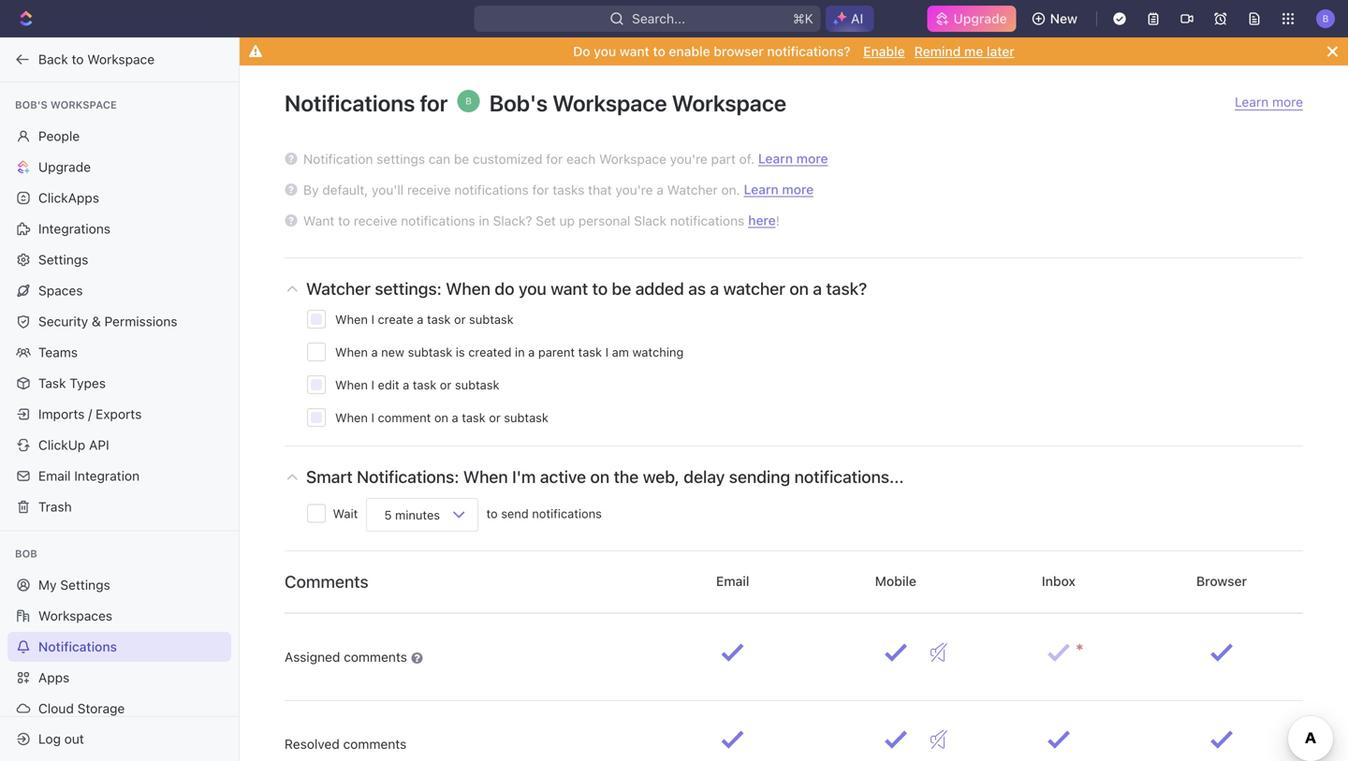 Task type: describe. For each thing, give the bounding box(es) containing it.
new
[[381, 345, 405, 359]]

integration
[[74, 468, 140, 484]]

new button
[[1024, 4, 1089, 34]]

tasks
[[553, 182, 585, 198]]

a right as
[[710, 279, 719, 299]]

you're for that
[[616, 182, 653, 198]]

my
[[38, 577, 57, 593]]

bob's workspace
[[15, 99, 117, 111]]

on.
[[721, 182, 740, 198]]

enable
[[669, 44, 710, 59]]

permissions
[[104, 314, 177, 329]]

the
[[614, 467, 639, 487]]

imports / exports
[[38, 406, 142, 422]]

personal
[[578, 213, 630, 228]]

want
[[303, 213, 335, 228]]

to inside button
[[72, 51, 84, 67]]

for for customized
[[546, 151, 563, 167]]

task?
[[826, 279, 867, 299]]

comments for assigned comments
[[344, 649, 407, 665]]

ai button
[[826, 6, 874, 32]]

1 horizontal spatial be
[[612, 279, 631, 299]]

by
[[303, 182, 319, 198]]

search...
[[632, 11, 686, 26]]

back to workspace button
[[7, 44, 222, 74]]

0 horizontal spatial you
[[519, 279, 547, 299]]

by default, you'll receive notifications for tasks that you're a watcher on. learn more
[[303, 182, 814, 198]]

i left the am on the left top of page
[[605, 345, 609, 359]]

when a new subtask is created in a parent task i am watching
[[335, 345, 684, 359]]

set
[[536, 213, 556, 228]]

when for when i edit a task or subtask
[[335, 378, 368, 392]]

5
[[384, 508, 392, 522]]

1 vertical spatial upgrade link
[[7, 152, 231, 182]]

to left send
[[486, 506, 498, 521]]

a left parent
[[528, 345, 535, 359]]

0 horizontal spatial want
[[551, 279, 588, 299]]

2 horizontal spatial on
[[790, 279, 809, 299]]

is
[[456, 345, 465, 359]]

of.
[[739, 151, 755, 167]]

5 minutes
[[381, 508, 443, 522]]

workspace inside button
[[87, 51, 155, 67]]

1 vertical spatial watcher
[[306, 279, 371, 299]]

watching
[[633, 345, 684, 359]]

0 vertical spatial you
[[594, 44, 616, 59]]

create
[[378, 312, 414, 326]]

workspace inside notification settings can be customized for each workspace you're part of. learn more
[[599, 151, 667, 167]]

log out button
[[7, 724, 223, 754]]

learn more
[[1235, 94, 1303, 110]]

notifications down on.
[[670, 213, 745, 228]]

minutes
[[395, 508, 440, 522]]

log
[[38, 731, 61, 747]]

off image for resolved comments
[[931, 730, 947, 749]]

when for when i comment on a task or subtask
[[335, 411, 368, 425]]

a down when i edit a task or subtask
[[452, 411, 458, 425]]

do
[[495, 279, 515, 299]]

a left the 'task?'
[[813, 279, 822, 299]]

can
[[429, 151, 450, 167]]

teams link
[[7, 338, 231, 368]]

notifications for
[[285, 90, 453, 116]]

subtask down 'created'
[[455, 378, 500, 392]]

learn inside by default, you'll receive notifications for tasks that you're a watcher on. learn more
[[744, 182, 779, 197]]

notifications down active
[[532, 506, 602, 521]]

types
[[70, 375, 106, 391]]

workspace down browser
[[672, 90, 787, 116]]

subtask up 'created'
[[469, 312, 514, 326]]

0 vertical spatial want
[[620, 44, 650, 59]]

learn more link for learn
[[744, 182, 814, 197]]

task types
[[38, 375, 106, 391]]

bob's workspace workspace
[[485, 90, 787, 116]]

for for notifications
[[532, 182, 549, 198]]

smart
[[306, 467, 353, 487]]

browser
[[714, 44, 764, 59]]

task types link
[[7, 368, 231, 398]]

&
[[92, 314, 101, 329]]

more inside by default, you'll receive notifications for tasks that you're a watcher on. learn more
[[782, 182, 814, 197]]

slack
[[634, 213, 667, 228]]

in inside the want to receive notifications in slack? set up personal slack notifications here !
[[479, 213, 489, 228]]

clickup api
[[38, 437, 109, 453]]

log out
[[38, 731, 84, 747]]

more inside notification settings can be customized for each workspace you're part of. learn more
[[797, 151, 828, 166]]

email integration link
[[7, 461, 231, 491]]

notifications inside by default, you'll receive notifications for tasks that you're a watcher on. learn more
[[454, 182, 529, 198]]

task right "create"
[[427, 312, 451, 326]]

back to workspace
[[38, 51, 155, 67]]

send
[[501, 506, 529, 521]]

task left the am on the left top of page
[[578, 345, 602, 359]]

clickapps link
[[7, 183, 231, 213]]

here
[[748, 213, 776, 228]]

notification settings can be customized for each workspace you're part of. learn more
[[303, 151, 828, 167]]

here link
[[748, 213, 776, 228]]

bob's for bob's workspace
[[15, 99, 48, 111]]

⌘k
[[793, 11, 814, 26]]

cloud storage link
[[7, 694, 231, 724]]

watcher
[[723, 279, 785, 299]]

spaces
[[38, 283, 83, 298]]

watcher settings: when do you want to be added as a watcher on a task?
[[306, 279, 867, 299]]

each
[[567, 151, 596, 167]]

comments
[[285, 572, 369, 592]]

new
[[1050, 11, 1078, 26]]

i for when i comment on a task or subtask
[[371, 411, 374, 425]]

be inside notification settings can be customized for each workspace you're part of. learn more
[[454, 151, 469, 167]]

a right "create"
[[417, 312, 424, 326]]

back
[[38, 51, 68, 67]]

security & permissions link
[[7, 307, 231, 337]]

clickapps
[[38, 190, 99, 206]]

want to receive notifications in slack? set up personal slack notifications here !
[[303, 213, 780, 228]]

sending
[[729, 467, 790, 487]]

added
[[636, 279, 684, 299]]

to inside the want to receive notifications in slack? set up personal slack notifications here !
[[338, 213, 350, 228]]

do you want to enable browser notifications? enable remind me later
[[573, 44, 1015, 59]]

you'll
[[372, 182, 404, 198]]

a inside by default, you'll receive notifications for tasks that you're a watcher on. learn more
[[657, 182, 664, 198]]

comments for resolved comments
[[343, 736, 407, 752]]



Task type: locate. For each thing, give the bounding box(es) containing it.
0 horizontal spatial notifications
[[38, 639, 117, 654]]

bob's up customized
[[489, 90, 548, 116]]

i left comment
[[371, 411, 374, 425]]

part
[[711, 151, 736, 167]]

i left "create"
[[371, 312, 374, 326]]

ai
[[851, 11, 864, 26]]

1 horizontal spatial upgrade link
[[927, 6, 1017, 32]]

0 vertical spatial notifications
[[285, 90, 415, 116]]

1 horizontal spatial watcher
[[667, 182, 718, 198]]

when i create a task or subtask
[[335, 312, 514, 326]]

0 vertical spatial upgrade
[[954, 11, 1007, 26]]

assigned comments
[[285, 649, 411, 665]]

0 horizontal spatial receive
[[354, 213, 397, 228]]

1 vertical spatial b
[[466, 95, 472, 106]]

a right edit
[[403, 378, 409, 392]]

you right do
[[519, 279, 547, 299]]

upgrade
[[954, 11, 1007, 26], [38, 159, 91, 175]]

1 horizontal spatial bob's
[[489, 90, 548, 116]]

comments
[[344, 649, 407, 665], [343, 736, 407, 752]]

apps link
[[7, 663, 231, 693]]

i left edit
[[371, 378, 374, 392]]

1 horizontal spatial notifications
[[285, 90, 415, 116]]

do
[[573, 44, 590, 59]]

you're
[[670, 151, 708, 167], [616, 182, 653, 198]]

0 horizontal spatial email
[[38, 468, 71, 484]]

my settings
[[38, 577, 110, 593]]

notifications down you'll
[[401, 213, 475, 228]]

receive inside by default, you'll receive notifications for tasks that you're a watcher on. learn more
[[407, 182, 451, 198]]

you're left part
[[670, 151, 708, 167]]

1 vertical spatial email
[[713, 573, 753, 589]]

1 horizontal spatial b
[[1323, 13, 1329, 24]]

default,
[[322, 182, 368, 198]]

web,
[[643, 467, 680, 487]]

1 horizontal spatial or
[[454, 312, 466, 326]]

/
[[88, 406, 92, 422]]

1 horizontal spatial on
[[590, 467, 610, 487]]

a left new
[[371, 345, 378, 359]]

1 vertical spatial more
[[797, 151, 828, 166]]

slack?
[[493, 213, 532, 228]]

as
[[688, 279, 706, 299]]

when left "create"
[[335, 312, 368, 326]]

for left each
[[546, 151, 563, 167]]

2 horizontal spatial or
[[489, 411, 501, 425]]

0 horizontal spatial you're
[[616, 182, 653, 198]]

for inside notification settings can be customized for each workspace you're part of. learn more
[[546, 151, 563, 167]]

0 vertical spatial watcher
[[667, 182, 718, 198]]

want up parent
[[551, 279, 588, 299]]

task down when i edit a task or subtask
[[462, 411, 486, 425]]

0 horizontal spatial b
[[466, 95, 472, 106]]

mobile
[[872, 573, 920, 589]]

resolved comments
[[285, 736, 407, 752]]

to right the want
[[338, 213, 350, 228]]

subtask up i'm
[[504, 411, 549, 425]]

notifications down customized
[[454, 182, 529, 198]]

notifications down workspaces
[[38, 639, 117, 654]]

task right edit
[[413, 378, 437, 392]]

receive inside the want to receive notifications in slack? set up personal slack notifications here !
[[354, 213, 397, 228]]

comment
[[378, 411, 431, 425]]

task
[[427, 312, 451, 326], [578, 345, 602, 359], [413, 378, 437, 392], [462, 411, 486, 425]]

be left 'added'
[[612, 279, 631, 299]]

be right can
[[454, 151, 469, 167]]

a up slack at the top left of the page
[[657, 182, 664, 198]]

notifications?
[[767, 44, 851, 59]]

to right the back
[[72, 51, 84, 67]]

2 off image from the top
[[931, 730, 947, 749]]

1 vertical spatial want
[[551, 279, 588, 299]]

spaces link
[[7, 276, 231, 306]]

0 horizontal spatial upgrade
[[38, 159, 91, 175]]

task
[[38, 375, 66, 391]]

0 vertical spatial off image
[[931, 643, 947, 662]]

want down search...
[[620, 44, 650, 59]]

email for email integration
[[38, 468, 71, 484]]

you
[[594, 44, 616, 59], [519, 279, 547, 299]]

0 horizontal spatial bob's
[[15, 99, 48, 111]]

workspaces
[[38, 608, 112, 624]]

0 vertical spatial upgrade link
[[927, 6, 1017, 32]]

bob
[[15, 548, 37, 560]]

1 vertical spatial for
[[546, 151, 563, 167]]

cloud storage
[[38, 701, 125, 716]]

receive down can
[[407, 182, 451, 198]]

1 horizontal spatial email
[[713, 573, 753, 589]]

bob's up the people
[[15, 99, 48, 111]]

smart notifications: when i'm active on the web, delay sending notifications...
[[306, 467, 904, 487]]

2 vertical spatial for
[[532, 182, 549, 198]]

browser
[[1193, 573, 1251, 589]]

or down 'created'
[[489, 411, 501, 425]]

2 vertical spatial on
[[590, 467, 610, 487]]

email for email
[[713, 573, 753, 589]]

trash link
[[7, 492, 231, 522]]

when left new
[[335, 345, 368, 359]]

upgrade link up clickapps link
[[7, 152, 231, 182]]

1 vertical spatial you're
[[616, 182, 653, 198]]

for up can
[[420, 90, 448, 116]]

i for when i edit a task or subtask
[[371, 378, 374, 392]]

1 horizontal spatial receive
[[407, 182, 451, 198]]

notification
[[303, 151, 373, 167]]

2 vertical spatial learn
[[744, 182, 779, 197]]

0 vertical spatial be
[[454, 151, 469, 167]]

subtask left "is"
[[408, 345, 452, 359]]

cloud
[[38, 701, 74, 716]]

security & permissions
[[38, 314, 177, 329]]

or up "is"
[[454, 312, 466, 326]]

remind
[[915, 44, 961, 59]]

0 horizontal spatial be
[[454, 151, 469, 167]]

settings link
[[7, 245, 231, 275]]

0 vertical spatial email
[[38, 468, 71, 484]]

in right 'created'
[[515, 345, 525, 359]]

0 horizontal spatial in
[[479, 213, 489, 228]]

clickup api link
[[7, 430, 231, 460]]

1 vertical spatial upgrade
[[38, 159, 91, 175]]

upgrade up me
[[954, 11, 1007, 26]]

to left 'added'
[[592, 279, 608, 299]]

when left do
[[446, 279, 491, 299]]

watcher inside by default, you'll receive notifications for tasks that you're a watcher on. learn more
[[667, 182, 718, 198]]

off image for assigned comments
[[931, 643, 947, 662]]

when left comment
[[335, 411, 368, 425]]

you're right the 'that'
[[616, 182, 653, 198]]

1 vertical spatial off image
[[931, 730, 947, 749]]

on left the
[[590, 467, 610, 487]]

when for when a new subtask is created in a parent task i am watching
[[335, 345, 368, 359]]

1 vertical spatial receive
[[354, 213, 397, 228]]

teams
[[38, 345, 78, 360]]

email
[[38, 468, 71, 484], [713, 573, 753, 589]]

notifications up notification
[[285, 90, 415, 116]]

delay
[[684, 467, 725, 487]]

i'm
[[512, 467, 536, 487]]

1 horizontal spatial upgrade
[[954, 11, 1007, 26]]

that
[[588, 182, 612, 198]]

notifications for notifications
[[38, 639, 117, 654]]

apps
[[38, 670, 70, 685]]

subtask
[[469, 312, 514, 326], [408, 345, 452, 359], [455, 378, 500, 392], [504, 411, 549, 425]]

you're inside by default, you'll receive notifications for tasks that you're a watcher on. learn more
[[616, 182, 653, 198]]

to
[[653, 44, 666, 59], [72, 51, 84, 67], [338, 213, 350, 228], [592, 279, 608, 299], [486, 506, 498, 521]]

1 horizontal spatial want
[[620, 44, 650, 59]]

when for when i create a task or subtask
[[335, 312, 368, 326]]

0 vertical spatial or
[[454, 312, 466, 326]]

1 horizontal spatial you
[[594, 44, 616, 59]]

0 vertical spatial learn more link
[[1235, 94, 1303, 110]]

2 vertical spatial more
[[782, 182, 814, 197]]

0 horizontal spatial on
[[434, 411, 448, 425]]

upgrade for rightmost upgrade link
[[954, 11, 1007, 26]]

upgrade up clickapps
[[38, 159, 91, 175]]

to left enable
[[653, 44, 666, 59]]

learn
[[1235, 94, 1269, 110], [758, 151, 793, 166], [744, 182, 779, 197]]

settings up spaces
[[38, 252, 88, 267]]

1 vertical spatial or
[[440, 378, 452, 392]]

0 vertical spatial comments
[[344, 649, 407, 665]]

parent
[[538, 345, 575, 359]]

you right 'do'
[[594, 44, 616, 59]]

1 vertical spatial on
[[434, 411, 448, 425]]

0 horizontal spatial watcher
[[306, 279, 371, 299]]

customized
[[473, 151, 543, 167]]

learn inside notification settings can be customized for each workspace you're part of. learn more
[[758, 151, 793, 166]]

0 horizontal spatial upgrade link
[[7, 152, 231, 182]]

0 vertical spatial learn
[[1235, 94, 1269, 110]]

1 vertical spatial be
[[612, 279, 631, 299]]

imports
[[38, 406, 85, 422]]

edit
[[378, 378, 399, 392]]

or
[[454, 312, 466, 326], [440, 378, 452, 392], [489, 411, 501, 425]]

or for create
[[454, 312, 466, 326]]

settings
[[377, 151, 425, 167]]

2 vertical spatial learn more link
[[744, 182, 814, 197]]

workspace right the back
[[87, 51, 155, 67]]

more inside "link"
[[1272, 94, 1303, 110]]

bob's
[[489, 90, 548, 116], [15, 99, 48, 111]]

workspace up the people
[[50, 99, 117, 111]]

watcher left on.
[[667, 182, 718, 198]]

watcher
[[667, 182, 718, 198], [306, 279, 371, 299]]

off image
[[931, 643, 947, 662], [931, 730, 947, 749]]

when left i'm
[[463, 467, 508, 487]]

imports / exports link
[[7, 399, 231, 429]]

workspace down 'do'
[[553, 90, 667, 116]]

bob's for bob's workspace workspace
[[489, 90, 548, 116]]

notifications
[[454, 182, 529, 198], [401, 213, 475, 228], [670, 213, 745, 228], [532, 506, 602, 521]]

comments right assigned
[[344, 649, 407, 665]]

0 vertical spatial in
[[479, 213, 489, 228]]

when left edit
[[335, 378, 368, 392]]

1 off image from the top
[[931, 643, 947, 662]]

inbox
[[1039, 573, 1079, 589]]

workspace up the 'that'
[[599, 151, 667, 167]]

more
[[1272, 94, 1303, 110], [797, 151, 828, 166], [782, 182, 814, 197]]

1 horizontal spatial you're
[[670, 151, 708, 167]]

up
[[560, 213, 575, 228]]

to send notifications
[[483, 506, 602, 521]]

1 vertical spatial notifications
[[38, 639, 117, 654]]

on right watcher
[[790, 279, 809, 299]]

i for when i create a task or subtask
[[371, 312, 374, 326]]

0 vertical spatial more
[[1272, 94, 1303, 110]]

security
[[38, 314, 88, 329]]

you're inside notification settings can be customized for each workspace you're part of. learn more
[[670, 151, 708, 167]]

on right comment
[[434, 411, 448, 425]]

notifications...
[[795, 467, 904, 487]]

my settings link
[[7, 570, 231, 600]]

notifications:
[[357, 467, 459, 487]]

settings up workspaces
[[60, 577, 110, 593]]

for inside by default, you'll receive notifications for tasks that you're a watcher on. learn more
[[532, 182, 549, 198]]

am
[[612, 345, 629, 359]]

email inside email integration link
[[38, 468, 71, 484]]

1 vertical spatial learn
[[758, 151, 793, 166]]

1 vertical spatial settings
[[60, 577, 110, 593]]

in left slack?
[[479, 213, 489, 228]]

later
[[987, 44, 1015, 59]]

learn more link for more
[[758, 151, 828, 166]]

comments right resolved
[[343, 736, 407, 752]]

or up when i comment on a task or subtask
[[440, 378, 452, 392]]

api
[[89, 437, 109, 453]]

0 vertical spatial you're
[[670, 151, 708, 167]]

1 vertical spatial learn more link
[[758, 151, 828, 166]]

upgrade for bottom upgrade link
[[38, 159, 91, 175]]

on
[[790, 279, 809, 299], [434, 411, 448, 425], [590, 467, 610, 487]]

watcher left 'settings:'
[[306, 279, 371, 299]]

resolved
[[285, 736, 340, 752]]

trash
[[38, 499, 72, 515]]

receive down you'll
[[354, 213, 397, 228]]

want
[[620, 44, 650, 59], [551, 279, 588, 299]]

notifications for notifications for
[[285, 90, 415, 116]]

0 vertical spatial on
[[790, 279, 809, 299]]

when i edit a task or subtask
[[335, 378, 500, 392]]

1 vertical spatial you
[[519, 279, 547, 299]]

upgrade link up me
[[927, 6, 1017, 32]]

0 vertical spatial receive
[[407, 182, 451, 198]]

you're for workspace
[[670, 151, 708, 167]]

when i comment on a task or subtask
[[335, 411, 549, 425]]

0 horizontal spatial or
[[440, 378, 452, 392]]

0 vertical spatial for
[[420, 90, 448, 116]]

learn inside learn more "link"
[[1235, 94, 1269, 110]]

1 vertical spatial in
[[515, 345, 525, 359]]

0 vertical spatial b
[[1323, 13, 1329, 24]]

when
[[446, 279, 491, 299], [335, 312, 368, 326], [335, 345, 368, 359], [335, 378, 368, 392], [335, 411, 368, 425], [463, 467, 508, 487]]

integrations
[[38, 221, 110, 236]]

active
[[540, 467, 586, 487]]

upgrade link
[[927, 6, 1017, 32], [7, 152, 231, 182]]

b inside dropdown button
[[1323, 13, 1329, 24]]

clickup
[[38, 437, 85, 453]]

created
[[468, 345, 512, 359]]

1 vertical spatial comments
[[343, 736, 407, 752]]

1 horizontal spatial in
[[515, 345, 525, 359]]

for left tasks
[[532, 182, 549, 198]]

!
[[776, 213, 780, 228]]

0 vertical spatial settings
[[38, 252, 88, 267]]

wait
[[330, 506, 361, 521]]

2 vertical spatial or
[[489, 411, 501, 425]]

or for edit
[[440, 378, 452, 392]]



Task type: vqa. For each thing, say whether or not it's contained in the screenshot.
When I edit a task or subtask's When
yes



